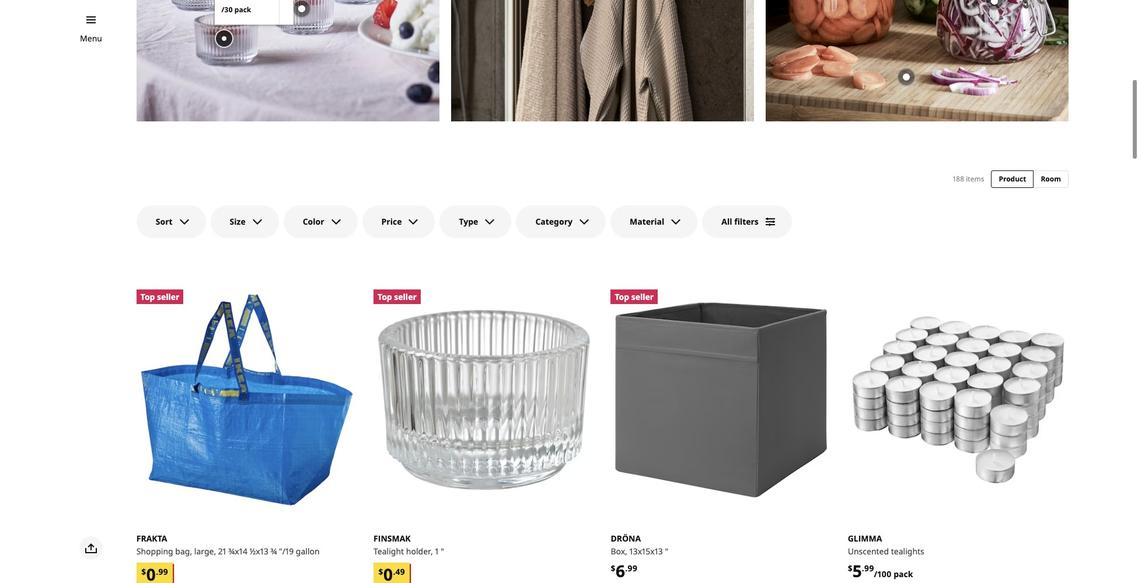 Task type: locate. For each thing, give the bounding box(es) containing it.
0 horizontal spatial top seller
[[141, 291, 180, 302]]

color
[[303, 216, 324, 227]]

99 right 6
[[628, 563, 638, 574]]

1 horizontal spatial top seller link
[[374, 290, 595, 511]]

1 horizontal spatial pack
[[894, 569, 914, 580]]

"/19
[[279, 546, 294, 557]]

1 horizontal spatial 99
[[628, 563, 638, 574]]

. down unscented
[[862, 563, 865, 574]]

3 top seller from the left
[[615, 291, 654, 302]]

$ inside dröna box, 13x15x13 " $ 6 . 99
[[611, 563, 616, 574]]

glimma unscented tealights image
[[848, 290, 1069, 511]]

filters
[[735, 216, 759, 227]]

$ down box,
[[611, 563, 616, 574]]

unscented
[[848, 546, 889, 557]]

2 horizontal spatial top
[[615, 291, 630, 302]]

.
[[626, 563, 628, 574], [862, 563, 865, 574], [156, 566, 158, 577], [393, 566, 396, 577]]

finsmak tealight holder, clear glass, 1 " image
[[374, 290, 595, 511]]

99 right 5 in the bottom right of the page
[[865, 563, 875, 574]]

0 horizontal spatial "
[[441, 546, 444, 557]]

size button
[[211, 206, 279, 238]]

tealight
[[374, 546, 404, 557]]

glimma unscented tealights $ 5 . 99 /100 pack
[[848, 533, 925, 582]]

1 top from the left
[[141, 291, 155, 302]]

2 horizontal spatial top seller link
[[611, 290, 832, 511]]

99 down shopping
[[158, 566, 168, 577]]

0 horizontal spatial top seller link
[[137, 290, 357, 511]]

$
[[611, 563, 616, 574], [848, 563, 853, 574], [141, 566, 146, 577], [379, 566, 383, 577]]

1 horizontal spatial "
[[665, 546, 669, 557]]

box,
[[611, 546, 628, 557]]

2 horizontal spatial top seller
[[615, 291, 654, 302]]

sort
[[156, 216, 173, 227]]

21
[[218, 546, 226, 557]]

large,
[[194, 546, 216, 557]]

2 horizontal spatial seller
[[632, 291, 654, 302]]

gallon
[[296, 546, 320, 557]]

1 horizontal spatial seller
[[394, 291, 417, 302]]

material
[[630, 216, 665, 227]]

2 top seller from the left
[[378, 291, 417, 302]]

1 top seller from the left
[[141, 291, 180, 302]]

top seller link for frakta shopping bag, large, 21 ¾x14 ½x13 ¾ "/19 gallon
[[137, 290, 357, 511]]

frakta
[[137, 533, 167, 544]]

category button
[[516, 206, 606, 238]]

99 inside dröna box, 13x15x13 " $ 6 . 99
[[628, 563, 638, 574]]

top for finsmak tealight holder, 1 "
[[378, 291, 392, 302]]

items
[[967, 174, 985, 184]]

2 seller from the left
[[394, 291, 417, 302]]

top for frakta shopping bag, large, 21 ¾x14 ½x13 ¾ "/19 gallon
[[141, 291, 155, 302]]

" inside the finsmak tealight holder, 1 "
[[441, 546, 444, 557]]

top seller for frakta
[[141, 291, 180, 302]]

" right '1' at the left bottom of the page
[[441, 546, 444, 557]]

1 seller from the left
[[157, 291, 180, 302]]

size
[[230, 216, 246, 227]]

1 horizontal spatial top
[[378, 291, 392, 302]]

1
[[435, 546, 439, 557]]

frakta shopping bag, large, 21 ¾x14 ½x13 ¾ "/19 gallon
[[137, 533, 320, 557]]

13x15x13
[[630, 546, 663, 557]]

pack right /30
[[235, 5, 251, 15]]

1 horizontal spatial top seller
[[378, 291, 417, 302]]

product button
[[992, 170, 1034, 188]]

. down tealight
[[393, 566, 396, 577]]

room
[[1041, 174, 1062, 184]]

$ down unscented
[[848, 563, 853, 574]]

holder,
[[406, 546, 433, 557]]

1 top seller link from the left
[[137, 290, 357, 511]]

menu
[[80, 33, 102, 44]]

pack right /100
[[894, 569, 914, 580]]

top
[[141, 291, 155, 302], [378, 291, 392, 302], [615, 291, 630, 302]]

top seller
[[141, 291, 180, 302], [378, 291, 417, 302], [615, 291, 654, 302]]

pack
[[235, 5, 251, 15], [894, 569, 914, 580]]

0 horizontal spatial pack
[[235, 5, 251, 15]]

/30 pack
[[222, 5, 251, 15]]

bag,
[[175, 546, 192, 557]]

seller for frakta
[[157, 291, 180, 302]]

top seller for finsmak
[[378, 291, 417, 302]]

top seller link
[[137, 290, 357, 511], [374, 290, 595, 511], [611, 290, 832, 511]]

category
[[536, 216, 573, 227]]

" right 13x15x13
[[665, 546, 669, 557]]

0 vertical spatial pack
[[235, 5, 251, 15]]

seller
[[157, 291, 180, 302], [394, 291, 417, 302], [632, 291, 654, 302]]

pack inside glimma unscented tealights $ 5 . 99 /100 pack
[[894, 569, 914, 580]]

3 seller from the left
[[632, 291, 654, 302]]

color button
[[284, 206, 358, 238]]

product
[[999, 174, 1027, 184]]

1 vertical spatial pack
[[894, 569, 914, 580]]

0 horizontal spatial top
[[141, 291, 155, 302]]

. down box,
[[626, 563, 628, 574]]

glimma
[[848, 533, 883, 544]]

3 top from the left
[[615, 291, 630, 302]]

material button
[[611, 206, 698, 238]]

"
[[441, 546, 444, 557], [665, 546, 669, 557]]

2 top seller link from the left
[[374, 290, 595, 511]]

99
[[628, 563, 638, 574], [865, 563, 875, 574], [158, 566, 168, 577]]

2 horizontal spatial 99
[[865, 563, 875, 574]]

5
[[853, 560, 862, 582]]

0 horizontal spatial seller
[[157, 291, 180, 302]]

2 " from the left
[[665, 546, 669, 557]]

. 49
[[393, 566, 405, 577]]

2 top from the left
[[378, 291, 392, 302]]

1 " from the left
[[441, 546, 444, 557]]

$ left . 99
[[141, 566, 146, 577]]



Task type: describe. For each thing, give the bounding box(es) containing it.
type button
[[440, 206, 512, 238]]

. 99
[[156, 566, 168, 577]]

shopping
[[137, 546, 173, 557]]

188 items
[[953, 174, 985, 184]]

99 inside glimma unscented tealights $ 5 . 99 /100 pack
[[865, 563, 875, 574]]

price button
[[362, 206, 435, 238]]

/30 pack link
[[215, 0, 294, 25]]

all filters button
[[703, 206, 792, 238]]

all
[[722, 216, 733, 227]]

dröna box, 13x15x13 " $ 6 . 99
[[611, 533, 669, 582]]

$ inside glimma unscented tealights $ 5 . 99 /100 pack
[[848, 563, 853, 574]]

3 top seller link from the left
[[611, 290, 832, 511]]

dröna
[[611, 533, 641, 544]]

0 horizontal spatial 99
[[158, 566, 168, 577]]

tealights
[[892, 546, 925, 557]]

sort button
[[137, 206, 206, 238]]

½x13
[[250, 546, 269, 557]]

" inside dröna box, 13x15x13 " $ 6 . 99
[[665, 546, 669, 557]]

¾
[[271, 546, 277, 557]]

price
[[382, 216, 402, 227]]

frakta shopping bag, large, blue, 21 ¾x14 ½x13 ¾ "/19 gallon image
[[137, 290, 357, 511]]

seller for finsmak
[[394, 291, 417, 302]]

type
[[459, 216, 479, 227]]

¾x14
[[229, 546, 248, 557]]

/100
[[875, 569, 892, 580]]

188
[[953, 174, 965, 184]]

menu button
[[80, 32, 102, 45]]

/30
[[222, 5, 233, 15]]

49
[[396, 566, 405, 577]]

dröna box, dark gray, 13x15x13 " image
[[611, 290, 832, 511]]

finsmak
[[374, 533, 411, 544]]

. inside dröna box, 13x15x13 " $ 6 . 99
[[626, 563, 628, 574]]

finsmak tealight holder, 1 "
[[374, 533, 444, 557]]

room button
[[1034, 170, 1069, 188]]

. inside glimma unscented tealights $ 5 . 99 /100 pack
[[862, 563, 865, 574]]

top seller link for finsmak tealight holder, 1 "
[[374, 290, 595, 511]]

all filters
[[722, 216, 759, 227]]

6
[[616, 560, 626, 582]]

$ left . 49
[[379, 566, 383, 577]]

. down shopping
[[156, 566, 158, 577]]



Task type: vqa. For each thing, say whether or not it's contained in the screenshot.
99 in the GLIMMA Unscented tealights $ 5 . 99 /100 pack
yes



